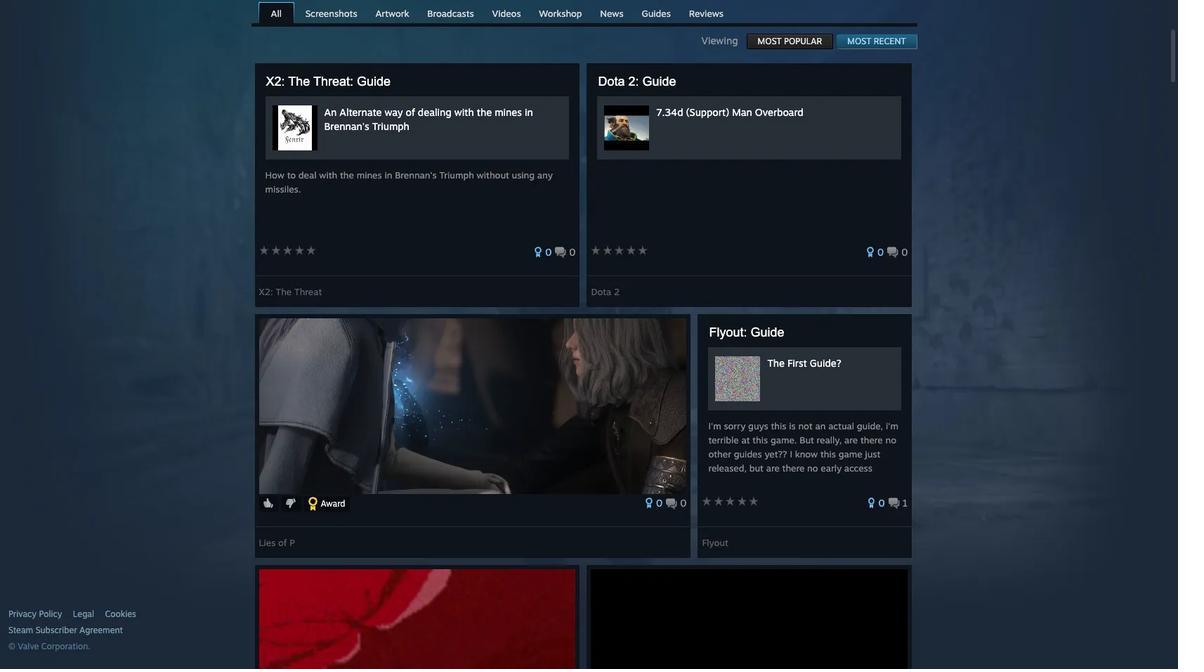 Task type: locate. For each thing, give the bounding box(es) containing it.
this
[[771, 420, 787, 432], [753, 434, 768, 446], [821, 448, 836, 460]]

steam
[[8, 625, 33, 635]]

or
[[835, 477, 844, 488]]

mines up the using
[[495, 106, 522, 118]]

with
[[455, 106, 474, 118], [319, 169, 338, 181]]

viewing
[[702, 34, 747, 46]]

0 vertical spatial triumph
[[372, 120, 410, 132]]

brennan's inside how to deal with the mines in brennan's triumph without using any missiles.
[[395, 169, 437, 181]]

0 vertical spatial with
[[455, 106, 474, 118]]

guys
[[749, 420, 769, 432]]

x2: left threat
[[259, 286, 273, 297]]

way
[[385, 106, 403, 118]]

any
[[538, 169, 553, 181]]

in down way
[[385, 169, 392, 181]]

of inside an alternate way of dealing with the mines in brennan's triumph
[[406, 106, 415, 118]]

x2: left threat:
[[266, 75, 285, 89]]

no down "i'm"
[[886, 434, 897, 446]]

i right yet??
[[790, 448, 793, 460]]

steam subscriber agreement link
[[8, 625, 248, 636]]

0 vertical spatial brennan's
[[324, 120, 369, 132]]

in up the using
[[525, 106, 533, 118]]

in
[[525, 106, 533, 118], [385, 169, 392, 181]]

guide up alternate
[[357, 75, 391, 89]]

0 horizontal spatial guide
[[357, 75, 391, 89]]

0 vertical spatial the
[[477, 106, 492, 118]]

1 vertical spatial i
[[862, 477, 865, 488]]

mines
[[495, 106, 522, 118], [357, 169, 382, 181]]

the for threat:
[[288, 75, 310, 89]]

of left p
[[278, 537, 287, 548]]

1 vertical spatial guides
[[804, 477, 832, 488]]

1 most from the left
[[758, 36, 782, 46]]

1 horizontal spatial mines
[[495, 106, 522, 118]]

1 horizontal spatial triumph
[[440, 169, 474, 181]]

1 horizontal spatial i
[[862, 477, 865, 488]]

1 vertical spatial with
[[319, 169, 338, 181]]

0 horizontal spatial with
[[319, 169, 338, 181]]

workshop
[[539, 8, 582, 19]]

0 horizontal spatial of
[[278, 537, 287, 548]]

0 vertical spatial in
[[525, 106, 533, 118]]

am
[[846, 477, 859, 488]]

the for threat
[[276, 286, 292, 297]]

1 horizontal spatial the
[[477, 106, 492, 118]]

with right dealing
[[455, 106, 474, 118]]

flyout
[[702, 537, 729, 548]]

1 vertical spatial brennan's
[[395, 169, 437, 181]]

popular
[[784, 36, 822, 46]]

2 most from the left
[[848, 36, 872, 46]]

of right way
[[406, 106, 415, 118]]

this left is
[[771, 420, 787, 432]]

an alternate way of dealing with the mines in brennan's triumph
[[324, 106, 533, 132]]

1 horizontal spatial this
[[771, 420, 787, 432]]

the first guide?
[[768, 357, 842, 369]]

at
[[742, 434, 750, 446]]

there down guide,
[[861, 434, 883, 446]]

0 vertical spatial guides
[[734, 448, 762, 460]]

0 horizontal spatial in
[[385, 169, 392, 181]]

videos
[[492, 8, 521, 19]]

0 vertical spatial the
[[288, 75, 310, 89]]

game.
[[771, 434, 797, 446]]

i
[[790, 448, 793, 460], [862, 477, 865, 488]]

1 vertical spatial mines
[[357, 169, 382, 181]]

the right deal
[[340, 169, 354, 181]]

an
[[816, 420, 826, 432]]

1 vertical spatial of
[[278, 537, 287, 548]]

x2:
[[266, 75, 285, 89], [259, 286, 273, 297]]

guides down early
[[804, 477, 832, 488]]

no down "know"
[[808, 462, 819, 474]]

this down guys
[[753, 434, 768, 446]]

1 horizontal spatial no
[[886, 434, 897, 446]]

really,
[[817, 434, 842, 446]]

mines right deal
[[357, 169, 382, 181]]

not
[[799, 420, 813, 432]]

the left threat
[[276, 286, 292, 297]]

the left threat:
[[288, 75, 310, 89]]

know
[[795, 448, 818, 460]]

0 horizontal spatial i
[[790, 448, 793, 460]]

guides down at
[[734, 448, 762, 460]]

the left "first"
[[768, 357, 785, 369]]

that've
[[740, 477, 770, 488]]

most for most popular
[[758, 36, 782, 46]]

triumph
[[372, 120, 410, 132], [440, 169, 474, 181]]

1 vertical spatial this
[[753, 434, 768, 446]]

brennan's
[[324, 120, 369, 132], [395, 169, 437, 181]]

0 horizontal spatial the
[[340, 169, 354, 181]]

guides
[[734, 448, 762, 460], [804, 477, 832, 488]]

guide
[[357, 75, 391, 89], [643, 75, 677, 89], [751, 325, 785, 339]]

overboard
[[755, 106, 804, 118]]

1 horizontal spatial in
[[525, 106, 533, 118]]

0 vertical spatial dota
[[598, 75, 625, 89]]

award link
[[304, 496, 350, 513]]

all
[[271, 8, 282, 19]]

0 vertical spatial there
[[861, 434, 883, 446]]

i'm
[[709, 420, 722, 432]]

1 horizontal spatial with
[[455, 106, 474, 118]]

game
[[839, 448, 863, 460]]

with right deal
[[319, 169, 338, 181]]

news link
[[593, 3, 631, 22]]

how to deal with the mines in brennan's triumph without using any missiles.
[[265, 169, 553, 195]]

0 horizontal spatial mines
[[357, 169, 382, 181]]

0 vertical spatial x2:
[[266, 75, 285, 89]]

most left 'recent'
[[848, 36, 872, 46]]

legal
[[73, 609, 94, 619]]

1 horizontal spatial are
[[845, 434, 858, 446]]

0 horizontal spatial brennan's
[[324, 120, 369, 132]]

this down really, at right bottom
[[821, 448, 836, 460]]

there up posted
[[783, 462, 805, 474]]

artwork
[[376, 8, 409, 19]]

of
[[406, 106, 415, 118], [278, 537, 287, 548]]

0 horizontal spatial triumph
[[372, 120, 410, 132]]

dealing
[[418, 106, 452, 118]]

the
[[288, 75, 310, 89], [276, 286, 292, 297], [768, 357, 785, 369]]

1 vertical spatial are
[[767, 462, 780, 474]]

the inside how to deal with the mines in brennan's triumph without using any missiles.
[[340, 169, 354, 181]]

triumph down way
[[372, 120, 410, 132]]

1 vertical spatial in
[[385, 169, 392, 181]]

most
[[758, 36, 782, 46], [848, 36, 872, 46]]

2 horizontal spatial this
[[821, 448, 836, 460]]

valve
[[18, 641, 39, 652]]

artwork link
[[369, 3, 416, 22]]

0 horizontal spatial this
[[753, 434, 768, 446]]

dota left '2:'
[[598, 75, 625, 89]]

just down "access"
[[867, 477, 883, 488]]

0 vertical spatial this
[[771, 420, 787, 432]]

people
[[709, 477, 738, 488]]

1 vertical spatial dota
[[591, 286, 612, 297]]

lies of p
[[259, 537, 295, 548]]

most for most recent
[[848, 36, 872, 46]]

1 vertical spatial the
[[276, 286, 292, 297]]

just
[[865, 448, 881, 460], [867, 477, 883, 488]]

1 vertical spatial triumph
[[440, 169, 474, 181]]

are down yet??
[[767, 462, 780, 474]]

dota 2 link
[[591, 281, 620, 297]]

using
[[512, 169, 535, 181]]

0 vertical spatial no
[[886, 434, 897, 446]]

7.34d (support) man overboard
[[657, 106, 804, 118]]

2 vertical spatial the
[[768, 357, 785, 369]]

dota left 2
[[591, 286, 612, 297]]

i right am
[[862, 477, 865, 488]]

1 horizontal spatial most
[[848, 36, 872, 46]]

just up "access"
[[865, 448, 881, 460]]

lies
[[259, 537, 276, 548]]

guide right flyout:
[[751, 325, 785, 339]]

0 horizontal spatial most
[[758, 36, 782, 46]]

yet??
[[765, 448, 788, 460]]

0 horizontal spatial are
[[767, 462, 780, 474]]

7.34d
[[657, 106, 684, 118]]

brennan's down an alternate way of dealing with the mines in brennan's triumph
[[395, 169, 437, 181]]

1 horizontal spatial guide
[[643, 75, 677, 89]]

2 horizontal spatial guide
[[751, 325, 785, 339]]

are up game
[[845, 434, 858, 446]]

0 horizontal spatial no
[[808, 462, 819, 474]]

0 vertical spatial mines
[[495, 106, 522, 118]]

triumph left without
[[440, 169, 474, 181]]

brennan's down alternate
[[324, 120, 369, 132]]

0
[[545, 246, 552, 258], [570, 246, 576, 258], [878, 246, 884, 258], [902, 246, 908, 258], [657, 497, 663, 509], [681, 497, 687, 509], [879, 497, 885, 509]]

1 horizontal spatial brennan's
[[395, 169, 437, 181]]

most left the "popular"
[[758, 36, 782, 46]]

x2: for x2: the threat: guide
[[266, 75, 285, 89]]

1 horizontal spatial of
[[406, 106, 415, 118]]

dota for dota 2: guide
[[598, 75, 625, 89]]

the right dealing
[[477, 106, 492, 118]]

man
[[733, 106, 753, 118]]

1 vertical spatial x2:
[[259, 286, 273, 297]]

broadcasts
[[428, 8, 474, 19]]

0 vertical spatial of
[[406, 106, 415, 118]]

1 vertical spatial there
[[783, 462, 805, 474]]

1 vertical spatial the
[[340, 169, 354, 181]]

guide right '2:'
[[643, 75, 677, 89]]

legal link
[[73, 609, 94, 620]]

early
[[821, 462, 842, 474]]



Task type: describe. For each thing, give the bounding box(es) containing it.
guides link
[[635, 3, 678, 22]]

i'm sorry guys this is not an actual guide, i'm terrible at this game. but really, are there no other guides yet?? i know this game just released, but are there no early access people that've posted guides or am i just stupid?
[[709, 420, 899, 502]]

privacy policy
[[8, 609, 62, 619]]

0 vertical spatial just
[[865, 448, 881, 460]]

x2: the threat link
[[259, 281, 322, 297]]

to
[[287, 169, 296, 181]]

x2: the threat
[[259, 286, 322, 297]]

first
[[788, 357, 807, 369]]

policy
[[39, 609, 62, 619]]

most popular link
[[747, 34, 834, 49]]

the inside an alternate way of dealing with the mines in brennan's triumph
[[477, 106, 492, 118]]

guides
[[642, 8, 671, 19]]

p
[[290, 537, 295, 548]]

triumph inside an alternate way of dealing with the mines in brennan's triumph
[[372, 120, 410, 132]]

x2: the threat: guide
[[266, 75, 391, 89]]

brennan's inside an alternate way of dealing with the mines in brennan's triumph
[[324, 120, 369, 132]]

0 horizontal spatial guides
[[734, 448, 762, 460]]

in inside an alternate way of dealing with the mines in brennan's triumph
[[525, 106, 533, 118]]

dota 2
[[591, 286, 620, 297]]

1 horizontal spatial there
[[861, 434, 883, 446]]

videos link
[[485, 3, 528, 22]]

access
[[845, 462, 873, 474]]

mines inside an alternate way of dealing with the mines in brennan's triumph
[[495, 106, 522, 118]]

0 horizontal spatial there
[[783, 462, 805, 474]]

released,
[[709, 462, 747, 474]]

most popular
[[758, 36, 822, 46]]

dota 2: guide
[[598, 75, 677, 89]]

an
[[324, 106, 337, 118]]

with inside an alternate way of dealing with the mines in brennan's triumph
[[455, 106, 474, 118]]

screenshots
[[306, 8, 357, 19]]

reviews
[[689, 8, 724, 19]]

2 vertical spatial this
[[821, 448, 836, 460]]

©
[[8, 641, 15, 652]]

1 vertical spatial no
[[808, 462, 819, 474]]

news
[[600, 8, 624, 19]]

sorry
[[724, 420, 746, 432]]

1 horizontal spatial guides
[[804, 477, 832, 488]]

in inside how to deal with the mines in brennan's triumph without using any missiles.
[[385, 169, 392, 181]]

0 vertical spatial are
[[845, 434, 858, 446]]

with inside how to deal with the mines in brennan's triumph without using any missiles.
[[319, 169, 338, 181]]

1 vertical spatial just
[[867, 477, 883, 488]]

reviews link
[[682, 3, 731, 22]]

subscriber
[[36, 625, 77, 635]]

threat
[[294, 286, 322, 297]]

is
[[789, 420, 796, 432]]

2:
[[629, 75, 639, 89]]

recent
[[874, 36, 906, 46]]

missiles.
[[265, 183, 301, 195]]

award
[[321, 498, 345, 509]]

corporation.
[[41, 641, 90, 652]]

cookies link
[[105, 609, 136, 620]]

most recent link
[[837, 34, 918, 49]]

flyout link
[[702, 532, 729, 548]]

cookies
[[105, 609, 136, 619]]

other
[[709, 448, 732, 460]]

mines inside how to deal with the mines in brennan's triumph without using any missiles.
[[357, 169, 382, 181]]

x2: for x2: the threat
[[259, 286, 273, 297]]

0 vertical spatial i
[[790, 448, 793, 460]]

agreement
[[79, 625, 123, 635]]

broadcasts link
[[421, 3, 481, 22]]

1
[[903, 497, 908, 509]]

threat:
[[313, 75, 353, 89]]

all link
[[258, 2, 294, 25]]

dota for dota 2
[[591, 286, 612, 297]]

flyout:
[[709, 325, 747, 339]]

privacy policy link
[[8, 609, 62, 620]]

privacy
[[8, 609, 37, 619]]

most recent
[[848, 36, 906, 46]]

guide,
[[857, 420, 884, 432]]

guide?
[[810, 357, 842, 369]]

terrible
[[709, 434, 739, 446]]

alternate
[[340, 106, 382, 118]]

lies of p link
[[259, 532, 295, 548]]

deal
[[299, 169, 317, 181]]

how
[[265, 169, 285, 181]]

but
[[800, 434, 814, 446]]

without
[[477, 169, 509, 181]]

flyout: guide
[[709, 325, 785, 339]]

posted
[[772, 477, 801, 488]]

but
[[750, 462, 764, 474]]

workshop link
[[532, 3, 589, 22]]

actual
[[829, 420, 855, 432]]

cookies steam subscriber agreement © valve corporation.
[[8, 609, 136, 652]]

stupid?
[[709, 491, 740, 502]]

i'm
[[886, 420, 899, 432]]

screenshots link
[[298, 3, 365, 22]]

triumph inside how to deal with the mines in brennan's triumph without using any missiles.
[[440, 169, 474, 181]]



Task type: vqa. For each thing, say whether or not it's contained in the screenshot.
the "Dota" associated with Dota 2
yes



